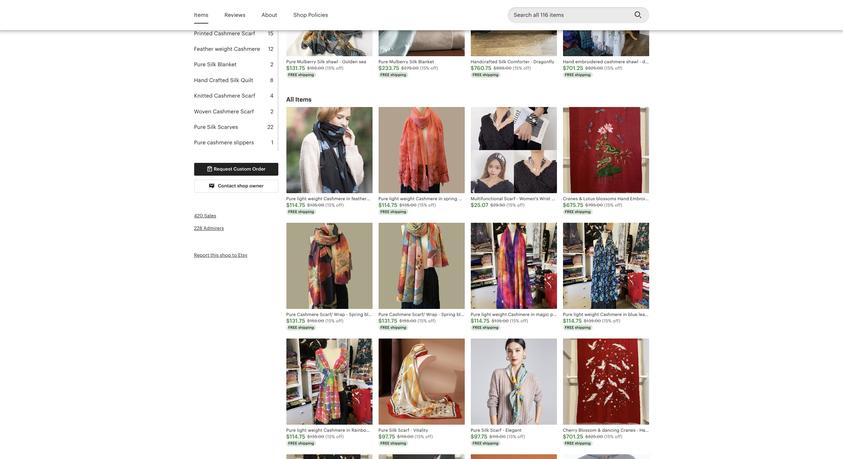 Task type: vqa. For each thing, say whether or not it's contained in the screenshot.
your
no



Task type: describe. For each thing, give the bounding box(es) containing it.
light for pure light weight cashmere in blue leaves pattern
[[574, 312, 583, 317]]

free inside pure light weight cashmere in feathers pattern $ 114.75 $ 135.00 (15% off) free shipping
[[288, 210, 297, 214]]

glowers
[[458, 196, 475, 201]]

scarf for 2
[[240, 108, 254, 115]]

request custom order link
[[194, 163, 278, 176]]

cashmere inside pure light weight cashmere in rainbow colors pattern $ 114.75 $ 135.00 (15% off) free shipping
[[324, 428, 345, 433]]

scarves
[[218, 124, 238, 130]]

795.00
[[588, 203, 603, 208]]

2 pure cashmere scarf/ wrap - spring blossoms image from the left
[[378, 223, 465, 309]]

woven
[[194, 108, 211, 115]]

red
[[688, 428, 695, 433]]

off) inside the $ 25.07 $ 29.50 (15% off)
[[517, 203, 525, 208]]

97.75 for pure silk scarf - vitality
[[382, 434, 395, 440]]

825.00 inside "hand embroidered cashmere shawl - dancing cranes $ 701.25 $ 825.00 (15% off) free shipping"
[[588, 66, 603, 71]]

pure inside pure light weight cashmere in rainbow colors pattern $ 114.75 $ 135.00 (15% off) free shipping
[[286, 428, 296, 433]]

1 pure cashmere scarf/ wrap - spring blossoms image from the left
[[286, 223, 372, 309]]

shop
[[293, 12, 307, 18]]

owner
[[249, 183, 264, 188]]

off) inside handcrafted silk comforter - dragonfly $ 760.75 $ 895.00 (15% off) free shipping
[[523, 66, 531, 71]]

2 scarf/ from the left
[[412, 312, 425, 317]]

blanket inside pure mulberry silk blanket $ 233.75 $ 275.00 (15% off) free shipping
[[418, 59, 434, 64]]

2 spring from the left
[[441, 312, 455, 317]]

report this shop to etsy link
[[194, 252, 247, 258]]

hand embroidered cashmere shawl - dancing cranes image
[[563, 0, 649, 56]]

29.50
[[493, 203, 505, 208]]

shipping inside pure light weight cashmere in feathers pattern $ 114.75 $ 135.00 (15% off) free shipping
[[298, 210, 314, 214]]

golden
[[342, 59, 358, 64]]

silk up crafted
[[207, 61, 216, 68]]

1 spring from the left
[[349, 312, 363, 317]]

pure inside pure mulberry silk blanket $ 233.75 $ 275.00 (15% off) free shipping
[[378, 59, 388, 64]]

135.00 inside pure light weight cashmere in magic purple orange pattern $ 114.75 $ 135.00 (15% off) free shipping
[[494, 318, 509, 324]]

scarf for 4
[[242, 93, 255, 99]]

pure cashmere scarf/ wrap - spring blossoms $ 131.75 $ 155.00 (15% off) free shipping for second pure cashmere scarf/ wrap - spring blossoms image from the right
[[286, 312, 385, 330]]

- inside the pure silk scarf - vitality $ 97.75 $ 115.00 (15% off) free shipping
[[411, 428, 412, 433]]

knitted
[[194, 93, 213, 99]]

shipping inside pure light weight cashmere in spring glowers pattern $ 114.75 $ 135.00 (15% off) free shipping
[[390, 210, 406, 214]]

order
[[252, 166, 266, 172]]

97.75 for pure silk scarf - elegant
[[474, 434, 487, 440]]

- inside handcrafted silk comforter - dragonfly $ 760.75 $ 895.00 (15% off) free shipping
[[531, 59, 532, 64]]

1 scarf/ from the left
[[320, 312, 333, 317]]

light for pure light weight cashmere in magic purple orange pattern
[[481, 312, 491, 317]]

114.75 for pure light weight cashmere in blue leaves pattern
[[566, 318, 582, 324]]

cashmere inside cranes & lotus blossoms hand embroidered on fuchsia color cashmere shawl $ 675.75 $ 795.00 (15% off) free shipping
[[695, 196, 716, 201]]

(15% inside the $ 25.07 $ 29.50 (15% off)
[[507, 203, 516, 208]]

free inside the pure silk scarf - vitality $ 97.75 $ 115.00 (15% off) free shipping
[[381, 441, 390, 445]]

cashmere inside 'tab'
[[207, 139, 232, 146]]

vitality
[[413, 428, 428, 433]]

cranes
[[661, 59, 675, 64]]

weight for pure light weight cashmere in spring glowers pattern
[[400, 196, 415, 201]]

cashmere inside "hand embroidered cashmere shawl - dancing cranes $ 701.25 $ 825.00 (15% off) free shipping"
[[604, 59, 625, 64]]

pure light weight cashmere in magic purple orange pattern $ 114.75 $ 135.00 (15% off) free shipping
[[471, 312, 597, 330]]

mulberry for 131.75
[[297, 59, 316, 64]]

pure silk blanket
[[194, 61, 237, 68]]

22
[[267, 124, 273, 130]]

contact
[[218, 183, 236, 188]]

golden ginkgo biloba leaves & dancing cranes - hand embroidered cashmere shawl image
[[286, 454, 372, 459]]

pure light weight cashmere in feathers pattern $ 114.75 $ 135.00 (15% off) free shipping
[[286, 196, 386, 214]]

pure cashmere scarf/ wrap - spring blossoms $ 131.75 $ 155.00 (15% off) free shipping for first pure cashmere scarf/ wrap - spring blossoms image from the right
[[378, 312, 477, 330]]

blossom
[[579, 428, 597, 433]]

hand inside cranes & lotus blossoms hand embroidered on fuchsia color cashmere shawl $ 675.75 $ 795.00 (15% off) free shipping
[[618, 196, 629, 201]]

embroidered inside cherry blossom & dancing cranes - hand embroidered on red cashmere shawl $ 701.25 $ 825.00 (15% off) free shipping
[[652, 428, 680, 433]]

contact shop owner button
[[194, 180, 278, 192]]

about
[[262, 12, 277, 18]]

shipping inside pure mulberry silk shawl - golden sea $ 131.75 $ 155.00 (15% off) free shipping
[[298, 73, 314, 77]]

in for blue
[[623, 312, 627, 317]]

light for pure light weight cashmere in feathers pattern
[[297, 196, 307, 201]]

825.00 inside cherry blossom & dancing cranes - hand embroidered on red cashmere shawl $ 701.25 $ 825.00 (15% off) free shipping
[[588, 434, 603, 439]]

sections tab list
[[194, 0, 278, 151]]

pure light weight cashmere in blue leaves pattern $ 114.75 $ 135.00 (15% off) free shipping
[[563, 312, 669, 330]]

(15% inside pure mulberry silk blanket $ 233.75 $ 275.00 (15% off) free shipping
[[420, 66, 429, 71]]

cherry blossom & dancing cranes - hand embroidered on red cashmere shawl image
[[563, 339, 649, 425]]

free inside pure mulberry silk blanket $ 233.75 $ 275.00 (15% off) free shipping
[[381, 73, 390, 77]]

2 wrap from the left
[[426, 312, 437, 317]]

etsy
[[238, 252, 247, 258]]

2 for woven cashmere scarf
[[270, 108, 273, 115]]

shawl
[[717, 196, 730, 201]]

tab containing knitted cashmere scarf
[[194, 88, 278, 104]]

weight inside 'tab'
[[215, 46, 232, 52]]

slippers
[[234, 139, 254, 146]]

reviews link
[[224, 7, 245, 23]]

men's
[[194, 15, 209, 21]]

shawl for 701.25
[[626, 59, 638, 64]]

mulberry for 233.75
[[389, 59, 408, 64]]

off) inside the pure silk scarf - vitality $ 97.75 $ 115.00 (15% off) free shipping
[[425, 434, 433, 439]]

men's cashmere sweaters
[[194, 15, 261, 21]]

(15% inside "hand embroidered cashmere shawl - dancing cranes $ 701.25 $ 825.00 (15% off) free shipping"
[[604, 66, 614, 71]]

tab containing pure silk blanket
[[194, 57, 278, 73]]

shipping inside cranes & lotus blossoms hand embroidered on fuchsia color cashmere shawl $ 675.75 $ 795.00 (15% off) free shipping
[[575, 210, 591, 214]]

off) inside pure mulberry silk shawl - golden sea $ 131.75 $ 155.00 (15% off) free shipping
[[336, 66, 344, 71]]

weight for pure light weight cashmere in blue leaves pattern
[[585, 312, 599, 317]]

orange
[[565, 312, 580, 317]]

pure silk scarf - golden autumn image
[[471, 454, 557, 459]]

dancing inside "hand embroidered cashmere shawl - dancing cranes $ 701.25 $ 825.00 (15% off) free shipping"
[[642, 59, 660, 64]]

8 for hand crafted silk quilt
[[270, 77, 273, 83]]

in for magic
[[531, 312, 535, 317]]

pattern inside pure light weight cashmere in spring glowers pattern $ 114.75 $ 135.00 (15% off) free shipping
[[476, 196, 492, 201]]

free inside pure light weight cashmere in rainbow colors pattern $ 114.75 $ 135.00 (15% off) free shipping
[[288, 441, 297, 445]]

hand embroidered cashmere shawl - dancing cranes $ 701.25 $ 825.00 (15% off) free shipping
[[563, 59, 675, 77]]

shipping inside pure silk scarf - elegant $ 97.75 $ 115.00 (15% off) free shipping
[[483, 441, 499, 445]]

quilt
[[241, 77, 253, 83]]

in for feathers
[[346, 196, 350, 201]]

elegant
[[506, 428, 522, 433]]

sweaters
[[238, 15, 261, 21]]

color
[[682, 196, 693, 201]]

fuchsia
[[666, 196, 681, 201]]

on inside cranes & lotus blossoms hand embroidered on fuchsia color cashmere shawl $ 675.75 $ 795.00 (15% off) free shipping
[[659, 196, 664, 201]]

675.75
[[566, 202, 583, 208]]

silk inside the pure silk scarf - vitality $ 97.75 $ 115.00 (15% off) free shipping
[[389, 428, 397, 433]]

sales
[[204, 213, 216, 218]]

admirers
[[203, 226, 224, 231]]

woven cashmere scarf
[[194, 108, 254, 115]]

hand inside "hand embroidered cashmere shawl - dancing cranes $ 701.25 $ 825.00 (15% off) free shipping"
[[563, 59, 574, 64]]

report
[[194, 252, 209, 258]]

(15% inside pure light weight cashmere in spring glowers pattern $ 114.75 $ 135.00 (15% off) free shipping
[[418, 203, 427, 208]]

light for pure light weight cashmere in rainbow colors pattern
[[297, 428, 307, 433]]

shipping inside pure light weight cashmere in blue leaves pattern $ 114.75 $ 135.00 (15% off) free shipping
[[575, 326, 591, 330]]

colors
[[371, 428, 385, 433]]

custom
[[233, 166, 251, 172]]

114.75 inside pure light weight cashmere in feathers pattern $ 114.75 $ 135.00 (15% off) free shipping
[[290, 202, 305, 208]]

sea
[[359, 59, 366, 64]]

silk inside pure mulberry silk blanket $ 233.75 $ 275.00 (15% off) free shipping
[[410, 59, 417, 64]]

pure cashmere slippers
[[194, 139, 254, 146]]

shop inside button
[[237, 183, 248, 188]]

701.25 inside "hand embroidered cashmere shawl - dancing cranes $ 701.25 $ 825.00 (15% off) free shipping"
[[566, 65, 583, 71]]

$ inside the $ 25.07 $ 29.50 (15% off)
[[490, 203, 493, 208]]

all
[[286, 96, 294, 103]]

shipping inside pure light weight cashmere in rainbow colors pattern $ 114.75 $ 135.00 (15% off) free shipping
[[298, 441, 314, 445]]

hand inside cherry blossom & dancing cranes - hand embroidered on red cashmere shawl $ 701.25 $ 825.00 (15% off) free shipping
[[640, 428, 651, 433]]

report this shop to etsy
[[194, 252, 247, 258]]

weight for pure light weight cashmere in feathers pattern
[[308, 196, 322, 201]]

embroidered
[[630, 196, 658, 201]]

pure inside pure light weight cashmere in magic purple orange pattern $ 114.75 $ 135.00 (15% off) free shipping
[[471, 312, 480, 317]]

free inside pure silk scarf - elegant $ 97.75 $ 115.00 (15% off) free shipping
[[473, 441, 482, 445]]

pattern inside pure light weight cashmere in feathers pattern $ 114.75 $ 135.00 (15% off) free shipping
[[370, 196, 386, 201]]

dragonfly
[[534, 59, 554, 64]]

leaves
[[639, 312, 652, 317]]

tab containing pure cashmere slippers
[[194, 135, 278, 151]]

shop policies
[[293, 12, 328, 18]]

contact shop owner
[[217, 183, 264, 188]]

shipping inside pure light weight cashmere in magic purple orange pattern $ 114.75 $ 135.00 (15% off) free shipping
[[483, 326, 499, 330]]

silk inside pure mulberry silk shawl - golden sea $ 131.75 $ 155.00 (15% off) free shipping
[[317, 59, 325, 64]]

this
[[210, 252, 219, 258]]

handcrafted silk comforter - dragonfly image
[[471, 0, 557, 56]]

crafted
[[209, 77, 229, 83]]

dancing inside cherry blossom & dancing cranes - hand embroidered on red cashmere shawl $ 701.25 $ 825.00 (15% off) free shipping
[[602, 428, 619, 433]]

pure inside pure light weight cashmere in blue leaves pattern $ 114.75 $ 135.00 (15% off) free shipping
[[563, 312, 573, 317]]

pure light weight cashmere in feathers pattern image
[[286, 107, 372, 193]]

silk inside handcrafted silk comforter - dragonfly $ 760.75 $ 895.00 (15% off) free shipping
[[499, 59, 506, 64]]

228
[[194, 226, 202, 231]]

cherry blossom & dancing cranes - hand embroidered on red cashmere shawl $ 701.25 $ 825.00 (15% off) free shipping
[[563, 428, 730, 445]]

pure light weight cashmere in rainbow colors pattern image
[[286, 339, 372, 425]]

tab containing hand crafted silk quilt
[[194, 73, 278, 88]]

pure inside pure mulberry silk shawl - golden sea $ 131.75 $ 155.00 (15% off) free shipping
[[286, 59, 296, 64]]

to
[[232, 252, 237, 258]]

shipping inside cherry blossom & dancing cranes - hand embroidered on red cashmere shawl $ 701.25 $ 825.00 (15% off) free shipping
[[575, 441, 591, 445]]

light for pure light weight cashmere in spring glowers pattern
[[389, 196, 399, 201]]

shipping inside handcrafted silk comforter - dragonfly $ 760.75 $ 895.00 (15% off) free shipping
[[483, 73, 499, 77]]

1 vertical spatial shop
[[220, 252, 231, 258]]

895.00
[[496, 66, 512, 71]]

cashmere inside pure light weight cashmere in blue leaves pattern $ 114.75 $ 135.00 (15% off) free shipping
[[600, 312, 622, 317]]

on inside cherry blossom & dancing cranes - hand embroidered on red cashmere shawl $ 701.25 $ 825.00 (15% off) free shipping
[[681, 428, 686, 433]]

off) inside pure mulberry silk blanket $ 233.75 $ 275.00 (15% off) free shipping
[[431, 66, 438, 71]]

reviews
[[224, 12, 245, 18]]

tab containing pure silk scarves
[[194, 119, 278, 135]]

420 sales link
[[194, 213, 216, 218]]



Task type: locate. For each thing, give the bounding box(es) containing it.
free inside pure light weight cashmere in magic purple orange pattern $ 114.75 $ 135.00 (15% off) free shipping
[[473, 326, 482, 330]]

scarf down sweaters
[[242, 30, 255, 37]]

0 vertical spatial embroidered
[[575, 59, 603, 64]]

shipping inside the pure silk scarf - vitality $ 97.75 $ 115.00 (15% off) free shipping
[[390, 441, 406, 445]]

weight inside pure light weight cashmere in blue leaves pattern $ 114.75 $ 135.00 (15% off) free shipping
[[585, 312, 599, 317]]

2 pure cashmere scarf/ wrap - spring blossoms $ 131.75 $ 155.00 (15% off) free shipping from the left
[[378, 312, 477, 330]]

light inside pure light weight cashmere in rainbow colors pattern $ 114.75 $ 135.00 (15% off) free shipping
[[297, 428, 307, 433]]

scarf inside the pure silk scarf - vitality $ 97.75 $ 115.00 (15% off) free shipping
[[398, 428, 409, 433]]

& left lotus
[[579, 196, 582, 201]]

1 701.25 from the top
[[566, 65, 583, 71]]

(15% inside handcrafted silk comforter - dragonfly $ 760.75 $ 895.00 (15% off) free shipping
[[513, 66, 522, 71]]

off) inside cranes & lotus blossoms hand embroidered on fuchsia color cashmere shawl $ 675.75 $ 795.00 (15% off) free shipping
[[615, 203, 622, 208]]

701.25
[[566, 65, 583, 71], [566, 434, 583, 440]]

scarf down quilt
[[242, 93, 255, 99]]

1 vertical spatial cranes
[[621, 428, 636, 433]]

pattern
[[370, 196, 386, 201], [653, 312, 669, 317], [386, 428, 402, 433]]

0 vertical spatial &
[[579, 196, 582, 201]]

pure mulberry silk shawl - golden sea $ 131.75 $ 155.00 (15% off) free shipping
[[286, 59, 366, 77]]

(15% inside pure mulberry silk shawl - golden sea $ 131.75 $ 155.00 (15% off) free shipping
[[325, 66, 335, 71]]

blanket up 275.00
[[418, 59, 434, 64]]

114.75
[[290, 202, 305, 208], [382, 202, 397, 208], [474, 318, 490, 324], [566, 318, 582, 324], [290, 434, 305, 440]]

lotus
[[583, 196, 595, 201]]

- inside pure silk scarf - elegant $ 97.75 $ 115.00 (15% off) free shipping
[[503, 428, 504, 433]]

1 horizontal spatial &
[[598, 428, 601, 433]]

2 down 4
[[270, 108, 273, 115]]

weight inside pure light weight cashmere in feathers pattern $ 114.75 $ 135.00 (15% off) free shipping
[[308, 196, 322, 201]]

light inside pure light weight cashmere in blue leaves pattern $ 114.75 $ 135.00 (15% off) free shipping
[[574, 312, 583, 317]]

multifunctional scarf - women's wrist band scarf, magnetic clasp necklace scarf image
[[471, 107, 557, 193]]

0 vertical spatial cranes
[[563, 196, 578, 201]]

tab up scarves
[[194, 104, 278, 119]]

420 sales
[[194, 213, 216, 218]]

weight for pure light weight cashmere in magic purple orange pattern
[[492, 312, 507, 317]]

114.75 inside pure light weight cashmere in spring glowers pattern $ 114.75 $ 135.00 (15% off) free shipping
[[382, 202, 397, 208]]

2 2 from the top
[[270, 108, 273, 115]]

cranes & lotus blossoms hand embroidered on fuchsia color cashmere shawl $ 675.75 $ 795.00 (15% off) free shipping
[[563, 196, 730, 214]]

2 horizontal spatial blossoms
[[596, 196, 616, 201]]

2 horizontal spatial shawl
[[718, 428, 730, 433]]

shipping
[[298, 73, 314, 77], [390, 73, 406, 77], [483, 73, 499, 77], [575, 73, 591, 77], [298, 210, 314, 214], [390, 210, 406, 214], [575, 210, 591, 214], [298, 326, 314, 330], [390, 326, 406, 330], [483, 326, 499, 330], [575, 326, 591, 330], [298, 441, 314, 445], [390, 441, 406, 445], [483, 441, 499, 445], [575, 441, 591, 445]]

tab containing men's cashmere sweaters
[[194, 10, 278, 26]]

in inside pure light weight cashmere in spring glowers pattern $ 114.75 $ 135.00 (15% off) free shipping
[[439, 196, 443, 201]]

1 vertical spatial 8
[[270, 77, 273, 83]]

0 horizontal spatial pure cashmere scarf/ wrap - spring blossoms image
[[286, 223, 372, 309]]

in left feathers
[[346, 196, 350, 201]]

knitted cashmere scarf
[[194, 93, 255, 99]]

in left blue
[[623, 312, 627, 317]]

1 horizontal spatial blanket
[[418, 59, 434, 64]]

4 tab from the top
[[194, 57, 278, 73]]

spring
[[444, 196, 457, 201]]

2 mulberry from the left
[[389, 59, 408, 64]]

pure inside pure light weight cashmere in spring glowers pattern $ 114.75 $ 135.00 (15% off) free shipping
[[378, 196, 388, 201]]

135.00
[[310, 203, 324, 208], [402, 203, 417, 208], [494, 318, 509, 324], [587, 318, 601, 324], [310, 434, 324, 439]]

pattern for pure light weight cashmere in rainbow colors pattern
[[386, 428, 402, 433]]

115.00 inside the pure silk scarf - vitality $ 97.75 $ 115.00 (15% off) free shipping
[[400, 434, 413, 439]]

pattern inside pure light weight cashmere in magic purple orange pattern $ 114.75 $ 135.00 (15% off) free shipping
[[582, 312, 597, 317]]

printed cashmere scarf
[[194, 30, 255, 37]]

8
[[270, 15, 273, 21], [270, 77, 273, 83]]

free inside pure mulberry silk shawl - golden sea $ 131.75 $ 155.00 (15% off) free shipping
[[288, 73, 297, 77]]

shop left owner
[[237, 183, 248, 188]]

8 tab from the top
[[194, 119, 278, 135]]

tab up woven cashmere scarf
[[194, 88, 278, 104]]

items up printed
[[194, 12, 208, 18]]

9 tab from the top
[[194, 135, 278, 151]]

3 tab from the top
[[194, 41, 278, 57]]

hand inside 'tab'
[[194, 77, 208, 83]]

0 vertical spatial 2
[[270, 61, 273, 68]]

420
[[194, 213, 203, 218]]

- inside cherry blossom & dancing cranes - hand embroidered on red cashmere shawl $ 701.25 $ 825.00 (15% off) free shipping
[[637, 428, 638, 433]]

1 vertical spatial &
[[598, 428, 601, 433]]

0 horizontal spatial 115.00
[[400, 434, 413, 439]]

0 vertical spatial 8
[[270, 15, 273, 21]]

light inside pure light weight cashmere in spring glowers pattern $ 114.75 $ 135.00 (15% off) free shipping
[[389, 196, 399, 201]]

on left fuchsia
[[659, 196, 664, 201]]

pure light weight cashmere in blue leaves pattern image
[[563, 223, 649, 309]]

weight for pure light weight cashmere in rainbow colors pattern
[[308, 428, 322, 433]]

0 horizontal spatial pattern
[[370, 196, 386, 201]]

760.75
[[474, 65, 492, 71]]

blossoms inside cranes & lotus blossoms hand embroidered on fuchsia color cashmere shawl $ 675.75 $ 795.00 (15% off) free shipping
[[596, 196, 616, 201]]

in inside pure light weight cashmere in feathers pattern $ 114.75 $ 135.00 (15% off) free shipping
[[346, 196, 350, 201]]

1 vertical spatial 701.25
[[566, 434, 583, 440]]

100% cashmere hoodie sweater image
[[563, 454, 649, 459]]

mulberry inside pure mulberry silk blanket $ 233.75 $ 275.00 (15% off) free shipping
[[389, 59, 408, 64]]

blue
[[628, 312, 638, 317]]

light
[[297, 196, 307, 201], [389, 196, 399, 201], [481, 312, 491, 317], [574, 312, 583, 317], [297, 428, 307, 433]]

about link
[[262, 7, 277, 23]]

1 vertical spatial on
[[681, 428, 686, 433]]

tab containing woven cashmere scarf
[[194, 104, 278, 119]]

0 vertical spatial cashmere
[[604, 59, 625, 64]]

1 vertical spatial pattern
[[582, 312, 597, 317]]

all items
[[286, 96, 312, 103]]

silk right colors
[[389, 428, 397, 433]]

silk left elegant
[[481, 428, 489, 433]]

& inside cranes & lotus blossoms hand embroidered on fuchsia color cashmere shawl $ 675.75 $ 795.00 (15% off) free shipping
[[579, 196, 582, 201]]

1 wrap from the left
[[334, 312, 345, 317]]

(15% inside cherry blossom & dancing cranes - hand embroidered on red cashmere shawl $ 701.25 $ 825.00 (15% off) free shipping
[[604, 434, 614, 439]]

2 701.25 from the top
[[566, 434, 583, 440]]

155.00 inside pure mulberry silk shawl - golden sea $ 131.75 $ 155.00 (15% off) free shipping
[[310, 66, 324, 71]]

& right blossom
[[598, 428, 601, 433]]

cashmere inside cherry blossom & dancing cranes - hand embroidered on red cashmere shawl $ 701.25 $ 825.00 (15% off) free shipping
[[696, 428, 717, 433]]

1 horizontal spatial pattern
[[386, 428, 402, 433]]

shipping inside "hand embroidered cashmere shawl - dancing cranes $ 701.25 $ 825.00 (15% off) free shipping"
[[575, 73, 591, 77]]

2 horizontal spatial pattern
[[653, 312, 669, 317]]

pattern up 25.07 on the top right
[[476, 196, 492, 201]]

(15%
[[325, 66, 335, 71], [420, 66, 429, 71], [513, 66, 522, 71], [604, 66, 614, 71], [326, 203, 335, 208], [418, 203, 427, 208], [507, 203, 516, 208], [604, 203, 614, 208], [325, 318, 335, 324], [418, 318, 427, 324], [510, 318, 519, 324], [602, 318, 612, 324], [326, 434, 335, 439], [415, 434, 424, 439], [507, 434, 516, 439], [604, 434, 614, 439]]

silk left quilt
[[230, 77, 239, 83]]

701.25 inside cherry blossom & dancing cranes - hand embroidered on red cashmere shawl $ 701.25 $ 825.00 (15% off) free shipping
[[566, 434, 583, 440]]

items
[[194, 12, 208, 18], [295, 96, 312, 103]]

silk
[[317, 59, 325, 64], [410, 59, 417, 64], [499, 59, 506, 64], [207, 61, 216, 68], [230, 77, 239, 83], [207, 124, 216, 130], [389, 428, 397, 433], [481, 428, 489, 433]]

1 horizontal spatial dancing
[[642, 59, 660, 64]]

0 horizontal spatial items
[[194, 12, 208, 18]]

0 horizontal spatial embroidered
[[575, 59, 603, 64]]

policies
[[308, 12, 328, 18]]

scarf for 15
[[242, 30, 255, 37]]

scarf left elegant
[[490, 428, 502, 433]]

pure light weight cashmere in rainbow colors pattern $ 114.75 $ 135.00 (15% off) free shipping
[[286, 428, 402, 445]]

pure silk scarves
[[194, 124, 238, 130]]

pure inside pure light weight cashmere in feathers pattern $ 114.75 $ 135.00 (15% off) free shipping
[[286, 196, 296, 201]]

1 horizontal spatial mulberry
[[389, 59, 408, 64]]

97.75
[[382, 434, 395, 440], [474, 434, 487, 440]]

115.00 down elegant
[[492, 434, 506, 439]]

scarf left vitality
[[398, 428, 409, 433]]

tab containing feather weight cashmere
[[194, 41, 278, 57]]

blanket down feather weight cashmere
[[218, 61, 237, 68]]

135.00 for pure light weight cashmere in blue leaves pattern
[[587, 318, 601, 324]]

shop policies link
[[293, 7, 328, 23]]

feather weight cashmere
[[194, 46, 260, 52]]

0 vertical spatial 701.25
[[566, 65, 583, 71]]

0 horizontal spatial spring
[[349, 312, 363, 317]]

dancing left cranes
[[642, 59, 660, 64]]

tab containing printed cashmere scarf
[[194, 26, 278, 41]]

233.75
[[382, 65, 399, 71]]

0 horizontal spatial cashmere
[[207, 139, 232, 146]]

off)
[[336, 66, 344, 71], [431, 66, 438, 71], [523, 66, 531, 71], [615, 66, 622, 71], [336, 203, 344, 208], [428, 203, 436, 208], [517, 203, 525, 208], [615, 203, 622, 208], [336, 318, 344, 324], [428, 318, 436, 324], [521, 318, 528, 324], [613, 318, 620, 324], [336, 434, 344, 439], [425, 434, 433, 439], [518, 434, 525, 439], [615, 434, 622, 439]]

pure cashmere scarf/ wrap - spring blossoms image
[[286, 223, 372, 309], [378, 223, 465, 309]]

cranes & lotus blossoms hand embroidered cashmere shawl image
[[378, 454, 465, 459]]

off) inside pure light weight cashmere in feathers pattern $ 114.75 $ 135.00 (15% off) free shipping
[[336, 203, 344, 208]]

1 horizontal spatial on
[[681, 428, 686, 433]]

off) inside pure light weight cashmere in magic purple orange pattern $ 114.75 $ 135.00 (15% off) free shipping
[[521, 318, 528, 324]]

hand
[[563, 59, 574, 64], [194, 77, 208, 83], [618, 196, 629, 201], [640, 428, 651, 433]]

8 up 4
[[270, 77, 273, 83]]

items right all on the top left of the page
[[295, 96, 312, 103]]

items link
[[194, 7, 208, 23]]

0 horizontal spatial scarf/
[[320, 312, 333, 317]]

tab down scarves
[[194, 135, 278, 151]]

embroidered inside "hand embroidered cashmere shawl - dancing cranes $ 701.25 $ 825.00 (15% off) free shipping"
[[575, 59, 603, 64]]

114.75 inside pure light weight cashmere in magic purple orange pattern $ 114.75 $ 135.00 (15% off) free shipping
[[474, 318, 490, 324]]

1 horizontal spatial items
[[295, 96, 312, 103]]

off) inside pure silk scarf - elegant $ 97.75 $ 115.00 (15% off) free shipping
[[518, 434, 525, 439]]

1 8 from the top
[[270, 15, 273, 21]]

feathers
[[352, 196, 369, 201]]

1 horizontal spatial pure cashmere scarf/ wrap - spring blossoms image
[[378, 223, 465, 309]]

light inside pure light weight cashmere in magic purple orange pattern $ 114.75 $ 135.00 (15% off) free shipping
[[481, 312, 491, 317]]

free inside pure light weight cashmere in blue leaves pattern $ 114.75 $ 135.00 (15% off) free shipping
[[565, 326, 574, 330]]

228 admirers link
[[194, 226, 224, 231]]

&
[[579, 196, 582, 201], [598, 428, 601, 433]]

in left rainbow
[[346, 428, 350, 433]]

shawl inside pure mulberry silk shawl - golden sea $ 131.75 $ 155.00 (15% off) free shipping
[[326, 59, 338, 64]]

in inside pure light weight cashmere in blue leaves pattern $ 114.75 $ 135.00 (15% off) free shipping
[[623, 312, 627, 317]]

dancing right blossom
[[602, 428, 619, 433]]

pure light weight cashmere in spring glowers pattern $ 114.75 $ 135.00 (15% off) free shipping
[[378, 196, 492, 214]]

cranes & lotus blossoms hand embroidered on fuchsia color cashmere shawl image
[[563, 107, 649, 193]]

2 825.00 from the top
[[588, 434, 603, 439]]

tab up knitted cashmere scarf
[[194, 73, 278, 88]]

request custom order
[[213, 166, 266, 172]]

1 vertical spatial pattern
[[653, 312, 669, 317]]

shawl inside cherry blossom & dancing cranes - hand embroidered on red cashmere shawl $ 701.25 $ 825.00 (15% off) free shipping
[[718, 428, 730, 433]]

1 horizontal spatial scarf/
[[412, 312, 425, 317]]

0 horizontal spatial shawl
[[326, 59, 338, 64]]

shop
[[237, 183, 248, 188], [220, 252, 231, 258]]

1 horizontal spatial shawl
[[626, 59, 638, 64]]

silk up 275.00
[[410, 59, 417, 64]]

2 tab from the top
[[194, 26, 278, 41]]

7 tab from the top
[[194, 104, 278, 119]]

0 vertical spatial pattern
[[370, 196, 386, 201]]

pure mulberry silk blanket image
[[378, 0, 465, 56]]

free inside cranes & lotus blossoms hand embroidered on fuchsia color cashmere shawl $ 675.75 $ 795.00 (15% off) free shipping
[[565, 210, 574, 214]]

0 horizontal spatial cranes
[[563, 196, 578, 201]]

tab down printed cashmere scarf
[[194, 41, 278, 57]]

tab down feather weight cashmere
[[194, 57, 278, 73]]

115.00 for vitality
[[400, 434, 413, 439]]

pure inside pure silk scarf - elegant $ 97.75 $ 115.00 (15% off) free shipping
[[471, 428, 480, 433]]

in for spring
[[439, 196, 443, 201]]

1 horizontal spatial 97.75
[[474, 434, 487, 440]]

1 horizontal spatial blossoms
[[457, 312, 477, 317]]

0 horizontal spatial mulberry
[[297, 59, 316, 64]]

free inside cherry blossom & dancing cranes - hand embroidered on red cashmere shawl $ 701.25 $ 825.00 (15% off) free shipping
[[565, 441, 574, 445]]

blanket inside 'tab'
[[218, 61, 237, 68]]

1 horizontal spatial pattern
[[582, 312, 597, 317]]

shawl inside "hand embroidered cashmere shawl - dancing cranes $ 701.25 $ 825.00 (15% off) free shipping"
[[626, 59, 638, 64]]

pattern for pure light weight cashmere in blue leaves pattern
[[653, 312, 669, 317]]

pure mulberry silk shawl - golden sea image
[[286, 0, 372, 56]]

pattern right orange
[[582, 312, 597, 317]]

off) inside pure light weight cashmere in spring glowers pattern $ 114.75 $ 135.00 (15% off) free shipping
[[428, 203, 436, 208]]

& inside cherry blossom & dancing cranes - hand embroidered on red cashmere shawl $ 701.25 $ 825.00 (15% off) free shipping
[[598, 428, 601, 433]]

2 for pure silk blanket
[[270, 61, 273, 68]]

tab up feather weight cashmere
[[194, 26, 278, 41]]

(15% inside pure light weight cashmere in blue leaves pattern $ 114.75 $ 135.00 (15% off) free shipping
[[602, 318, 612, 324]]

1 97.75 from the left
[[382, 434, 395, 440]]

weight inside pure light weight cashmere in rainbow colors pattern $ 114.75 $ 135.00 (15% off) free shipping
[[308, 428, 322, 433]]

8 for men's cashmere sweaters
[[270, 15, 273, 21]]

155.00 for second pure cashmere scarf/ wrap - spring blossoms image from the right
[[310, 318, 324, 324]]

0 horizontal spatial pattern
[[476, 196, 492, 201]]

1 horizontal spatial cranes
[[621, 428, 636, 433]]

1 115.00 from the left
[[400, 434, 413, 439]]

1 2 from the top
[[270, 61, 273, 68]]

115.00 for elegant
[[492, 434, 506, 439]]

cashmere inside pure light weight cashmere in spring glowers pattern $ 114.75 $ 135.00 (15% off) free shipping
[[416, 196, 437, 201]]

1 vertical spatial dancing
[[602, 428, 619, 433]]

0 vertical spatial dancing
[[642, 59, 660, 64]]

pure silk scarf - vitality $ 97.75 $ 115.00 (15% off) free shipping
[[378, 428, 433, 445]]

wrap
[[334, 312, 345, 317], [426, 312, 437, 317]]

228 admirers
[[194, 226, 224, 231]]

1 pure cashmere scarf/ wrap - spring blossoms $ 131.75 $ 155.00 (15% off) free shipping from the left
[[286, 312, 385, 330]]

0 vertical spatial pattern
[[476, 196, 492, 201]]

silk left golden
[[317, 59, 325, 64]]

15
[[268, 30, 273, 37]]

scarf inside pure silk scarf - elegant $ 97.75 $ 115.00 (15% off) free shipping
[[490, 428, 502, 433]]

(15% inside the pure silk scarf - vitality $ 97.75 $ 115.00 (15% off) free shipping
[[415, 434, 424, 439]]

mulberry inside pure mulberry silk shawl - golden sea $ 131.75 $ 155.00 (15% off) free shipping
[[297, 59, 316, 64]]

pattern right leaves
[[653, 312, 669, 317]]

shipping inside pure mulberry silk blanket $ 233.75 $ 275.00 (15% off) free shipping
[[390, 73, 406, 77]]

shawl for 131.75
[[326, 59, 338, 64]]

1 mulberry from the left
[[297, 59, 316, 64]]

in left magic
[[531, 312, 535, 317]]

handcrafted
[[471, 59, 497, 64]]

0 vertical spatial shop
[[237, 183, 248, 188]]

request
[[214, 166, 232, 172]]

0 horizontal spatial shop
[[220, 252, 231, 258]]

155.00
[[310, 66, 324, 71], [310, 318, 324, 324], [402, 318, 416, 324]]

(15% inside pure light weight cashmere in magic purple orange pattern $ 114.75 $ 135.00 (15% off) free shipping
[[510, 318, 519, 324]]

135.00 for pure light weight cashmere in rainbow colors pattern
[[310, 434, 324, 439]]

pattern right colors
[[386, 428, 402, 433]]

free inside handcrafted silk comforter - dragonfly $ 760.75 $ 895.00 (15% off) free shipping
[[473, 73, 482, 77]]

(15% inside pure light weight cashmere in rainbow colors pattern $ 114.75 $ 135.00 (15% off) free shipping
[[326, 434, 335, 439]]

2 115.00 from the left
[[492, 434, 506, 439]]

0 horizontal spatial wrap
[[334, 312, 345, 317]]

2 horizontal spatial cashmere
[[696, 428, 717, 433]]

1 vertical spatial embroidered
[[652, 428, 680, 433]]

0 horizontal spatial &
[[579, 196, 582, 201]]

pure inside the pure silk scarf - vitality $ 97.75 $ 115.00 (15% off) free shipping
[[378, 428, 388, 433]]

114.75 for pure light weight cashmere in rainbow colors pattern
[[290, 434, 305, 440]]

purple
[[550, 312, 564, 317]]

cherry
[[563, 428, 577, 433]]

25.07
[[474, 202, 488, 208]]

in left spring
[[439, 196, 443, 201]]

135.00 for pure light weight cashmere in spring glowers pattern
[[402, 203, 417, 208]]

off) inside pure light weight cashmere in rainbow colors pattern $ 114.75 $ 135.00 (15% off) free shipping
[[336, 434, 344, 439]]

on left the red
[[681, 428, 686, 433]]

tab up slippers
[[194, 119, 278, 135]]

1 horizontal spatial wrap
[[426, 312, 437, 317]]

cranes inside cranes & lotus blossoms hand embroidered on fuchsia color cashmere shawl $ 675.75 $ 795.00 (15% off) free shipping
[[563, 196, 578, 201]]

0 vertical spatial 825.00
[[588, 66, 603, 71]]

handcrafted silk comforter - dragonfly $ 760.75 $ 895.00 (15% off) free shipping
[[471, 59, 554, 77]]

1 tab from the top
[[194, 10, 278, 26]]

1 vertical spatial 2
[[270, 108, 273, 115]]

cashmere inside pure light weight cashmere in magic purple orange pattern $ 114.75 $ 135.00 (15% off) free shipping
[[508, 312, 530, 317]]

tab up printed cashmere scarf
[[194, 10, 278, 26]]

0 horizontal spatial blossoms
[[364, 312, 385, 317]]

rainbow
[[352, 428, 370, 433]]

pattern right feathers
[[370, 196, 386, 201]]

in inside pure light weight cashmere in rainbow colors pattern $ 114.75 $ 135.00 (15% off) free shipping
[[346, 428, 350, 433]]

1 horizontal spatial spring
[[441, 312, 455, 317]]

155.00 for pure mulberry silk shawl - golden sea image
[[310, 66, 324, 71]]

pure silk scarf - elegant $ 97.75 $ 115.00 (15% off) free shipping
[[471, 428, 525, 445]]

131.75
[[290, 65, 305, 71], [290, 318, 305, 324], [382, 318, 397, 324]]

pure silk scarf - vitality image
[[378, 339, 465, 425]]

silk left scarves
[[207, 124, 216, 130]]

in for rainbow
[[346, 428, 350, 433]]

155.00 for first pure cashmere scarf/ wrap - spring blossoms image from the right
[[402, 318, 416, 324]]

mulberry
[[297, 59, 316, 64], [389, 59, 408, 64]]

scarf down knitted cashmere scarf
[[240, 108, 254, 115]]

115.00 down vitality
[[400, 434, 413, 439]]

shop left to on the left of page
[[220, 252, 231, 258]]

1
[[271, 139, 273, 146]]

(15% inside pure light weight cashmere in feathers pattern $ 114.75 $ 135.00 (15% off) free shipping
[[326, 203, 335, 208]]

2 down 12
[[270, 61, 273, 68]]

silk up '895.00'
[[499, 59, 506, 64]]

0 horizontal spatial on
[[659, 196, 664, 201]]

114.75 for pure light weight cashmere in spring glowers pattern
[[382, 202, 397, 208]]

(15% inside pure silk scarf - elegant $ 97.75 $ 115.00 (15% off) free shipping
[[507, 434, 516, 439]]

2 97.75 from the left
[[474, 434, 487, 440]]

0 vertical spatial items
[[194, 12, 208, 18]]

in
[[346, 196, 350, 201], [439, 196, 443, 201], [531, 312, 535, 317], [623, 312, 627, 317], [346, 428, 350, 433]]

1 vertical spatial 825.00
[[588, 434, 603, 439]]

embroidered
[[575, 59, 603, 64], [652, 428, 680, 433]]

8 up 15
[[270, 15, 273, 21]]

2 vertical spatial pattern
[[386, 428, 402, 433]]

5 tab from the top
[[194, 73, 278, 88]]

6 tab from the top
[[194, 88, 278, 104]]

$ 25.07 $ 29.50 (15% off)
[[471, 202, 525, 208]]

pattern
[[476, 196, 492, 201], [582, 312, 597, 317]]

0 horizontal spatial 97.75
[[382, 434, 395, 440]]

magic
[[536, 312, 549, 317]]

hand crafted silk quilt
[[194, 77, 253, 83]]

114.75 inside pure light weight cashmere in blue leaves pattern $ 114.75 $ 135.00 (15% off) free shipping
[[566, 318, 582, 324]]

comforter
[[507, 59, 530, 64]]

pure silk scarf - elegant image
[[471, 339, 557, 425]]

1 horizontal spatial 115.00
[[492, 434, 506, 439]]

2 vertical spatial cashmere
[[696, 428, 717, 433]]

shawl
[[326, 59, 338, 64], [626, 59, 638, 64], [718, 428, 730, 433]]

cashmere inside pure light weight cashmere in feathers pattern $ 114.75 $ 135.00 (15% off) free shipping
[[324, 196, 345, 201]]

tab
[[194, 10, 278, 26], [194, 26, 278, 41], [194, 41, 278, 57], [194, 57, 278, 73], [194, 73, 278, 88], [194, 88, 278, 104], [194, 104, 278, 119], [194, 119, 278, 135], [194, 135, 278, 151]]

135.00 inside pure light weight cashmere in blue leaves pattern $ 114.75 $ 135.00 (15% off) free shipping
[[587, 318, 601, 324]]

free inside pure light weight cashmere in spring glowers pattern $ 114.75 $ 135.00 (15% off) free shipping
[[381, 210, 390, 214]]

1 vertical spatial items
[[295, 96, 312, 103]]

pure light weight cashmere in magic purple orange pattern image
[[471, 223, 557, 309]]

2 8 from the top
[[270, 77, 273, 83]]

off) inside "hand embroidered cashmere shawl - dancing cranes $ 701.25 $ 825.00 (15% off) free shipping"
[[615, 66, 622, 71]]

1 vertical spatial cashmere
[[207, 139, 232, 146]]

12
[[268, 46, 273, 52]]

0 vertical spatial on
[[659, 196, 664, 201]]

Search all 116 items text field
[[508, 7, 629, 23]]

cranes inside cherry blossom & dancing cranes - hand embroidered on red cashmere shawl $ 701.25 $ 825.00 (15% off) free shipping
[[621, 428, 636, 433]]

spring
[[349, 312, 363, 317], [441, 312, 455, 317]]

0 horizontal spatial blanket
[[218, 61, 237, 68]]

weight inside pure light weight cashmere in spring glowers pattern $ 114.75 $ 135.00 (15% off) free shipping
[[400, 196, 415, 201]]

- inside "hand embroidered cashmere shawl - dancing cranes $ 701.25 $ 825.00 (15% off) free shipping"
[[640, 59, 641, 64]]

1 horizontal spatial embroidered
[[652, 428, 680, 433]]

1 horizontal spatial shop
[[237, 183, 248, 188]]

115.00 inside pure silk scarf - elegant $ 97.75 $ 115.00 (15% off) free shipping
[[492, 434, 506, 439]]

4
[[270, 93, 273, 99]]

0 horizontal spatial dancing
[[602, 428, 619, 433]]

pure mulberry silk blanket $ 233.75 $ 275.00 (15% off) free shipping
[[378, 59, 438, 77]]

pure light weight cashmere in spring glowers pattern image
[[378, 107, 465, 193]]

feather
[[194, 46, 213, 52]]

1 horizontal spatial cashmere
[[604, 59, 625, 64]]

printed
[[194, 30, 213, 37]]

pattern inside pure light weight cashmere in rainbow colors pattern $ 114.75 $ 135.00 (15% off) free shipping
[[386, 428, 402, 433]]

135.00 inside pure light weight cashmere in feathers pattern $ 114.75 $ 135.00 (15% off) free shipping
[[310, 203, 324, 208]]

1 825.00 from the top
[[588, 66, 603, 71]]



